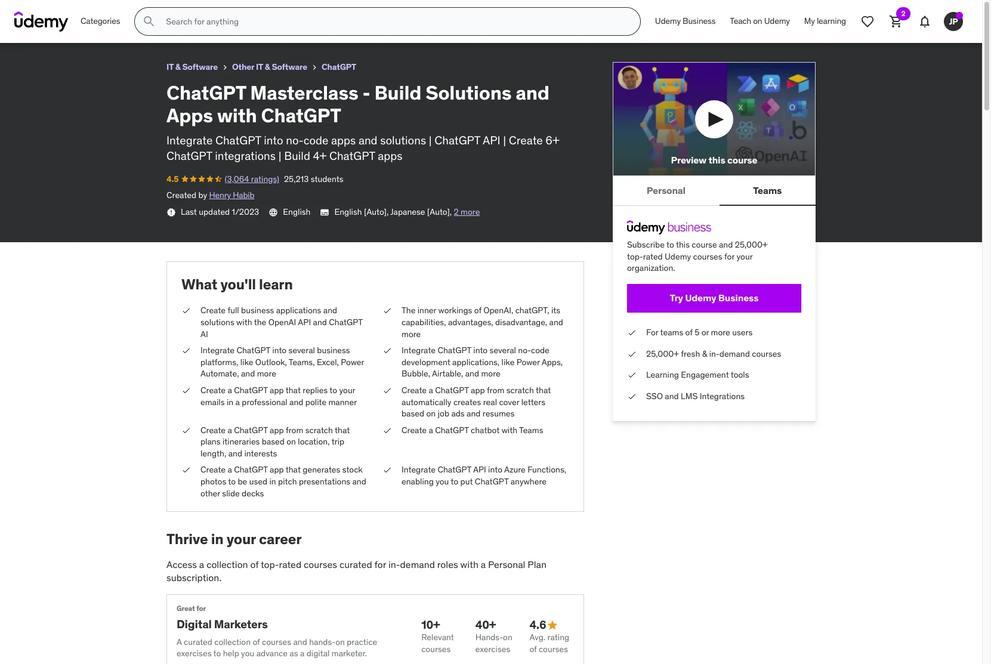 Task type: locate. For each thing, give the bounding box(es) containing it.
to
[[667, 240, 674, 250], [330, 385, 337, 396], [228, 476, 236, 487], [451, 476, 459, 487], [213, 648, 221, 659]]

solutions inside create full business applications and solutions with the openai api and chatgpt ai
[[201, 317, 234, 328]]

2 like from the left
[[502, 357, 515, 368]]

exercises down the a
[[177, 648, 212, 659]]

several for like
[[490, 345, 516, 356]]

on inside create a chatgpt app from scratch that automatically creates real cover letters based on job ads and resumes
[[427, 408, 436, 419]]

0 vertical spatial 2
[[902, 9, 906, 18]]

this inside subscribe to this course and 25,000+ top‑rated udemy courses for your organization.
[[676, 240, 690, 250]]

last updated 1/2023
[[181, 207, 259, 217]]

build for chatgpt masterclass - build solutions and apps with chatgpt
[[115, 5, 139, 17]]

2 several from the left
[[490, 345, 516, 356]]

a inside create a chatgpt app from scratch that automatically creates real cover letters based on job ads and resumes
[[429, 385, 433, 396]]

0 horizontal spatial ratings)
[[62, 21, 90, 31]]

0 vertical spatial course
[[728, 154, 758, 166]]

25,000+ down teams button
[[735, 240, 768, 250]]

to left help
[[213, 648, 221, 659]]

my learning link
[[797, 7, 854, 36]]

xsmall image for platforms,
[[181, 345, 191, 357]]

length,
[[201, 448, 226, 459]]

that left replies
[[286, 385, 301, 396]]

thrive in your career element
[[167, 530, 584, 664]]

create up emails
[[201, 385, 226, 396]]

openai,
[[484, 305, 514, 316]]

1 several from the left
[[289, 345, 315, 356]]

masterclass inside 'chatgpt masterclass - build solutions and apps with chatgpt integrate chatgpt into no-code apps and solutions | chatgpt api | create 6+ chatgpt integrations | build 4+ chatgpt apps'
[[250, 80, 359, 105]]

masterclass
[[52, 5, 107, 17], [250, 80, 359, 105]]

xsmall image for replies
[[181, 385, 191, 397]]

power inside integrate chatgpt into several no-code development applications, like power apps, bubble, airtable, and more
[[517, 357, 540, 368]]

professional
[[242, 397, 288, 407]]

sso and lms integrations
[[647, 391, 745, 402]]

- inside 'chatgpt masterclass - build solutions and apps with chatgpt integrate chatgpt into no-code apps and solutions | chatgpt api | create 6+ chatgpt integrations | build 4+ chatgpt apps'
[[363, 80, 370, 105]]

xsmall image for 25,000+ fresh & in-demand courses
[[627, 348, 637, 360]]

0 vertical spatial students
[[122, 21, 154, 31]]

0 vertical spatial teams
[[754, 184, 782, 196]]

integrate
[[167, 133, 213, 147], [201, 345, 235, 356], [402, 345, 436, 356], [402, 465, 436, 476]]

1 vertical spatial ratings)
[[251, 174, 279, 184]]

0 vertical spatial demand
[[720, 348, 750, 359]]

location,
[[298, 437, 330, 447]]

teams inside button
[[754, 184, 782, 196]]

& inside the it & software link
[[175, 61, 181, 72]]

course inside button
[[728, 154, 758, 166]]

shopping cart with 2 items image
[[890, 14, 904, 29]]

25,213 students down the 4+
[[284, 174, 344, 184]]

of up advance
[[253, 637, 260, 648]]

1 vertical spatial solutions
[[201, 317, 234, 328]]

personal left plan
[[488, 559, 526, 571]]

xsmall image left plans
[[181, 425, 191, 437]]

updated
[[199, 207, 230, 217]]

apps for chatgpt masterclass - build solutions and apps with chatgpt
[[206, 5, 229, 17]]

1 it from the left
[[167, 61, 174, 72]]

automatically
[[402, 397, 452, 407]]

1 horizontal spatial business
[[719, 292, 759, 304]]

xsmall image left emails
[[181, 385, 191, 397]]

0 horizontal spatial software
[[182, 61, 218, 72]]

and inside create a chatgpt app that generates stock photos to be used in pitch presentations and other slide decks
[[353, 476, 366, 487]]

integrate inside 'chatgpt masterclass - build solutions and apps with chatgpt integrate chatgpt into no-code apps and solutions | chatgpt api | create 6+ chatgpt integrations | build 4+ chatgpt apps'
[[167, 133, 213, 147]]

it down chatgpt masterclass - build solutions and apps with chatgpt
[[167, 61, 174, 72]]

chatgpt masterclass - build solutions and apps with chatgpt integrate chatgpt into no-code apps and solutions | chatgpt api | create 6+ chatgpt integrations | build 4+ chatgpt apps
[[167, 80, 560, 163]]

1 vertical spatial based
[[262, 437, 285, 447]]

create full business applications and solutions with the openai api and chatgpt ai
[[201, 305, 363, 339]]

udemy image
[[14, 11, 69, 32]]

create inside create a chatgpt app that generates stock photos to be used in pitch presentations and other slide decks
[[201, 465, 226, 476]]

job
[[438, 408, 450, 419]]

0 vertical spatial (3,064 ratings)
[[36, 21, 90, 31]]

to inside great for digital marketers a curated collection of courses and hands-on practice exercises to help you advance as a digital marketer.
[[213, 648, 221, 659]]

integrate up development
[[402, 345, 436, 356]]

with inside create full business applications and solutions with the openai api and chatgpt ai
[[236, 317, 252, 328]]

like right 'applications,'
[[502, 357, 515, 368]]

xsmall image for scratch
[[181, 425, 191, 437]]

0 horizontal spatial several
[[289, 345, 315, 356]]

of down avg.
[[530, 644, 537, 655]]

app for on
[[270, 425, 284, 436]]

1 vertical spatial apps
[[167, 103, 213, 128]]

this down udemy business image
[[676, 240, 690, 250]]

0 vertical spatial ratings)
[[62, 21, 90, 31]]

as
[[290, 648, 298, 659]]

(3,064 up henry habib link
[[225, 174, 249, 184]]

more
[[461, 207, 480, 217], [711, 327, 731, 338], [402, 329, 421, 339], [257, 369, 276, 379], [481, 369, 501, 379]]

1 horizontal spatial business
[[317, 345, 350, 356]]

into up 'applications,'
[[474, 345, 488, 356]]

what
[[181, 275, 217, 293]]

1 horizontal spatial like
[[502, 357, 515, 368]]

create a chatgpt app that generates stock photos to be used in pitch presentations and other slide decks
[[201, 465, 366, 499]]

0 horizontal spatial masterclass
[[52, 5, 107, 17]]

you
[[436, 476, 449, 487], [241, 648, 255, 659]]

build for chatgpt masterclass - build solutions and apps with chatgpt integrate chatgpt into no-code apps and solutions | chatgpt api | create 6+ chatgpt integrations | build 4+ chatgpt apps
[[375, 80, 422, 105]]

app up pitch
[[270, 465, 284, 476]]

integrate inside 'integrate chatgpt api into azure functions, enabling you to put chatgpt anywhere'
[[402, 465, 436, 476]]

course up teams button
[[728, 154, 758, 166]]

that inside create a chatgpt app that replies to your emails in a professional and polite manner
[[286, 385, 301, 396]]

into inside integrate chatgpt into several business platforms, like outlook, teams, excel, power automate, and more
[[272, 345, 287, 356]]

1 horizontal spatial teams
[[754, 184, 782, 196]]

1 vertical spatial collection
[[214, 637, 251, 648]]

0 vertical spatial for
[[725, 251, 735, 262]]

0 horizontal spatial solutions
[[201, 317, 234, 328]]

on
[[754, 16, 763, 26], [427, 408, 436, 419], [287, 437, 296, 447], [503, 632, 513, 643], [336, 637, 345, 648]]

0 horizontal spatial personal
[[488, 559, 526, 571]]

a inside great for digital marketers a curated collection of courses and hands-on practice exercises to help you advance as a digital marketer.
[[300, 648, 305, 659]]

1 english from the left
[[283, 207, 311, 217]]

to inside 'integrate chatgpt api into azure functions, enabling you to put chatgpt anywhere'
[[451, 476, 459, 487]]

api
[[483, 133, 501, 147], [298, 317, 311, 328], [473, 465, 486, 476]]

teams
[[754, 184, 782, 196], [519, 425, 544, 436]]

0 horizontal spatial teams
[[519, 425, 544, 436]]

last
[[181, 207, 197, 217]]

learn
[[259, 275, 293, 293]]

0 horizontal spatial scratch
[[305, 425, 333, 436]]

0 horizontal spatial -
[[109, 5, 113, 17]]

1 vertical spatial this
[[676, 240, 690, 250]]

subscription.
[[167, 572, 222, 584]]

xsmall image left 'learning'
[[627, 370, 637, 381]]

1 horizontal spatial your
[[339, 385, 355, 396]]

xsmall image left development
[[383, 345, 392, 357]]

40+ hands-on exercises
[[476, 618, 513, 655]]

2 horizontal spatial your
[[737, 251, 753, 262]]

a down automatically
[[429, 425, 433, 436]]

1 power from the left
[[341, 357, 364, 368]]

solutions for chatgpt masterclass - build solutions and apps with chatgpt
[[141, 5, 184, 17]]

more down 'applications,'
[[481, 369, 501, 379]]

0 horizontal spatial code
[[304, 133, 329, 147]]

software left other
[[182, 61, 218, 72]]

app for cover
[[471, 385, 485, 396]]

thrive
[[167, 530, 208, 549]]

api inside create full business applications and solutions with the openai api and chatgpt ai
[[298, 317, 311, 328]]

several up 'applications,'
[[490, 345, 516, 356]]

you right help
[[241, 648, 255, 659]]

1 horizontal spatial several
[[490, 345, 516, 356]]

1 vertical spatial masterclass
[[250, 80, 359, 105]]

2 horizontal spatial &
[[702, 348, 708, 359]]

course down udemy business image
[[692, 240, 717, 250]]

&
[[175, 61, 181, 72], [265, 61, 270, 72], [702, 348, 708, 359]]

a down "automate,"
[[228, 385, 232, 396]]

engagement
[[681, 370, 729, 380]]

into
[[264, 133, 283, 147], [272, 345, 287, 356], [474, 345, 488, 356], [488, 465, 503, 476]]

capabilities,
[[402, 317, 446, 328]]

a for create a chatgpt app from scratch that plans itineraries based on location, trip length, and interests
[[228, 425, 232, 436]]

integrate for integrate chatgpt into several no-code development applications, like power apps, bubble, airtable, and more
[[402, 345, 436, 356]]

a for create a chatgpt app that generates stock photos to be used in pitch presentations and other slide decks
[[228, 465, 232, 476]]

more inside the inner workings of openai, chatgpt, its capabilities, advantages, disadvantage, and more
[[402, 329, 421, 339]]

other
[[232, 61, 254, 72]]

your inside create a chatgpt app that replies to your emails in a professional and polite manner
[[339, 385, 355, 396]]

chatbot
[[471, 425, 500, 436]]

create for create a chatgpt app that generates stock photos to be used in pitch presentations and other slide decks
[[201, 465, 226, 476]]

decks
[[242, 488, 264, 499]]

to left put
[[451, 476, 459, 487]]

create a chatgpt app that replies to your emails in a professional and polite manner
[[201, 385, 357, 407]]

tab list
[[613, 176, 816, 206]]

2 vertical spatial in
[[211, 530, 224, 549]]

exercises
[[476, 644, 511, 655], [177, 648, 212, 659]]

software right other
[[272, 61, 307, 72]]

for inside great for digital marketers a curated collection of courses and hands-on practice exercises to help you advance as a digital marketer.
[[196, 604, 206, 613]]

1 vertical spatial build
[[375, 80, 422, 105]]

on right teach
[[754, 16, 763, 26]]

4.5
[[10, 21, 22, 31], [167, 174, 179, 184]]

on left location,
[[287, 437, 296, 447]]

1 horizontal spatial scratch
[[507, 385, 534, 396]]

1 horizontal spatial curated
[[340, 559, 372, 571]]

other
[[201, 488, 220, 499]]

you left put
[[436, 476, 449, 487]]

organization.
[[627, 263, 676, 274]]

2 right ,
[[454, 207, 459, 217]]

in- up the engagement
[[710, 348, 720, 359]]

it right other
[[256, 61, 263, 72]]

try udemy business link
[[627, 284, 802, 313]]

1 vertical spatial in-
[[389, 559, 400, 571]]

a inside create a chatgpt app from scratch that plans itineraries based on location, trip length, and interests
[[228, 425, 232, 436]]

scratch inside create a chatgpt app from scratch that plans itineraries based on location, trip length, and interests
[[305, 425, 333, 436]]

courses up try udemy business
[[693, 251, 723, 262]]

create up "photos"
[[201, 465, 226, 476]]

xsmall image left 'enabling'
[[383, 465, 392, 476]]

courses right rated
[[304, 559, 337, 571]]

25,213 students down chatgpt masterclass - build solutions and apps with chatgpt
[[95, 21, 154, 31]]

1 horizontal spatial solutions
[[380, 133, 426, 147]]

business up the
[[241, 305, 274, 316]]

courses down 'relevant'
[[422, 644, 451, 655]]

chatgpt inside create a chatgpt app that replies to your emails in a professional and polite manner
[[234, 385, 268, 396]]

1 horizontal spatial based
[[402, 408, 425, 419]]

1 horizontal spatial you
[[436, 476, 449, 487]]

xsmall image left sso
[[627, 391, 637, 403]]

chatgpt inside create full business applications and solutions with the openai api and chatgpt ai
[[329, 317, 363, 328]]

chatgpt link
[[322, 60, 356, 75]]

demand inside 'access a collection of top-rated courses curated for in-demand roles with a personal plan subscription.'
[[400, 559, 435, 571]]

xsmall image
[[220, 63, 230, 72], [383, 345, 392, 357], [627, 348, 637, 360], [383, 385, 392, 397]]

0 horizontal spatial 25,000+
[[647, 348, 679, 359]]

1 vertical spatial business
[[719, 292, 759, 304]]

your left the career
[[227, 530, 256, 549]]

several
[[289, 345, 315, 356], [490, 345, 516, 356]]

1 horizontal spatial exercises
[[476, 644, 511, 655]]

1 vertical spatial solutions
[[426, 80, 512, 105]]

xsmall image for teams
[[383, 425, 392, 437]]

integrate up platforms,
[[201, 345, 235, 356]]

0 vertical spatial this
[[709, 154, 726, 166]]

2 power from the left
[[517, 357, 540, 368]]

create inside create a chatgpt app from scratch that automatically creates real cover letters based on job ads and resumes
[[402, 385, 427, 396]]

2 english from the left
[[335, 207, 362, 217]]

integrations
[[215, 149, 276, 163]]

exercises inside great for digital marketers a curated collection of courses and hands-on practice exercises to help you advance as a digital marketer.
[[177, 648, 212, 659]]

0 vertical spatial from
[[487, 385, 505, 396]]

xsmall image left "photos"
[[181, 465, 191, 476]]

1 horizontal spatial english
[[335, 207, 362, 217]]

collection up help
[[214, 637, 251, 648]]

1 like from the left
[[240, 357, 253, 368]]

0 vertical spatial build
[[115, 5, 139, 17]]

1 vertical spatial you
[[241, 648, 255, 659]]

code inside integrate chatgpt into several no-code development applications, like power apps, bubble, airtable, and more
[[531, 345, 550, 356]]

build
[[115, 5, 139, 17], [375, 80, 422, 105], [284, 149, 310, 163]]

of left top-
[[250, 559, 259, 571]]

1 vertical spatial students
[[311, 174, 344, 184]]

several for teams,
[[289, 345, 315, 356]]

0 horizontal spatial english
[[283, 207, 311, 217]]

of inside 'access a collection of top-rated courses curated for in-demand roles with a personal plan subscription.'
[[250, 559, 259, 571]]

create left full
[[201, 305, 226, 316]]

app inside create a chatgpt app that replies to your emails in a professional and polite manner
[[270, 385, 284, 396]]

(3,064 left categories dropdown button in the left top of the page
[[36, 21, 60, 31]]

0 vertical spatial you
[[436, 476, 449, 487]]

create inside create a chatgpt app from scratch that plans itineraries based on location, trip length, and interests
[[201, 425, 226, 436]]

it inside the it & software link
[[167, 61, 174, 72]]

in- left roles
[[389, 559, 400, 571]]

power left apps,
[[517, 357, 540, 368]]

automate,
[[201, 369, 239, 379]]

2 it from the left
[[256, 61, 263, 72]]

to left be
[[228, 476, 236, 487]]

curated inside great for digital marketers a curated collection of courses and hands-on practice exercises to help you advance as a digital marketer.
[[184, 637, 212, 648]]

0 horizontal spatial exercises
[[177, 648, 212, 659]]

create up plans
[[201, 425, 226, 436]]

a for access a collection of top-rated courses curated for in-demand roles with a personal plan subscription.
[[199, 559, 204, 571]]

with right roles
[[461, 559, 479, 571]]

4+
[[313, 149, 327, 163]]

1 vertical spatial (3,064
[[225, 174, 249, 184]]

create inside create full business applications and solutions with the openai api and chatgpt ai
[[201, 305, 226, 316]]

several inside integrate chatgpt into several business platforms, like outlook, teams, excel, power automate, and more
[[289, 345, 315, 356]]

on up marketer.
[[336, 637, 345, 648]]

from inside create a chatgpt app from scratch that plans itineraries based on location, trip length, and interests
[[286, 425, 303, 436]]

0 vertical spatial 25,213
[[95, 21, 120, 31]]

courses inside subscribe to this course and 25,000+ top‑rated udemy courses for your organization.
[[693, 251, 723, 262]]

based down automatically
[[402, 408, 425, 419]]

in
[[227, 397, 234, 407], [270, 476, 276, 487], [211, 530, 224, 549]]

english [auto], japanese [auto] , 2 more
[[335, 207, 480, 217]]

collection inside 'access a collection of top-rated courses curated for in-demand roles with a personal plan subscription.'
[[207, 559, 248, 571]]

1 horizontal spatial (3,064 ratings)
[[225, 174, 279, 184]]

0 horizontal spatial your
[[227, 530, 256, 549]]

solutions inside 'chatgpt masterclass - build solutions and apps with chatgpt integrate chatgpt into no-code apps and solutions | chatgpt api | create 6+ chatgpt integrations | build 4+ chatgpt apps'
[[426, 80, 512, 105]]

into left azure
[[488, 465, 503, 476]]

that up trip on the bottom
[[335, 425, 350, 436]]

integrate up 'enabling'
[[402, 465, 436, 476]]

& for 25,000+ fresh & in-demand courses
[[702, 348, 708, 359]]

several up teams,
[[289, 345, 315, 356]]

0 horizontal spatial you
[[241, 648, 255, 659]]

2 left "notifications" image
[[902, 9, 906, 18]]

0 horizontal spatial it
[[167, 61, 174, 72]]

to inside create a chatgpt app that replies to your emails in a professional and polite manner
[[330, 385, 337, 396]]

courses down the rating
[[539, 644, 568, 655]]

a inside create a chatgpt app that generates stock photos to be used in pitch presentations and other slide decks
[[228, 465, 232, 476]]

integrate chatgpt into several business platforms, like outlook, teams, excel, power automate, and more
[[201, 345, 364, 379]]

no- inside 'chatgpt masterclass - build solutions and apps with chatgpt integrate chatgpt into no-code apps and solutions | chatgpt api | create 6+ chatgpt integrations | build 4+ chatgpt apps'
[[286, 133, 304, 147]]

integrate inside integrate chatgpt into several business platforms, like outlook, teams, excel, power automate, and more
[[201, 345, 235, 356]]

0 horizontal spatial based
[[262, 437, 285, 447]]

itineraries
[[223, 437, 260, 447]]

exercises down hands-
[[476, 644, 511, 655]]

1 vertical spatial demand
[[400, 559, 435, 571]]

your up try udemy business
[[737, 251, 753, 262]]

1 vertical spatial in
[[270, 476, 276, 487]]

that up letters
[[536, 385, 551, 396]]

app up interests
[[270, 425, 284, 436]]

2 vertical spatial api
[[473, 465, 486, 476]]

xsmall image left automatically
[[383, 385, 392, 397]]

of inside great for digital marketers a curated collection of courses and hands-on practice exercises to help you advance as a digital marketer.
[[253, 637, 260, 648]]

2 horizontal spatial in
[[270, 476, 276, 487]]

thrive in your career
[[167, 530, 302, 549]]

0 horizontal spatial &
[[175, 61, 181, 72]]

1 vertical spatial curated
[[184, 637, 212, 648]]

students down chatgpt masterclass - build solutions and apps with chatgpt
[[122, 21, 154, 31]]

top-
[[261, 559, 279, 571]]

1 horizontal spatial &
[[265, 61, 270, 72]]

in inside create a chatgpt app that replies to your emails in a professional and polite manner
[[227, 397, 234, 407]]

2 software from the left
[[272, 61, 307, 72]]

from up real at the bottom
[[487, 385, 505, 396]]

in right used
[[270, 476, 276, 487]]

xsmall image down what
[[181, 305, 191, 317]]

0 vertical spatial in-
[[710, 348, 720, 359]]

no-
[[286, 133, 304, 147], [518, 345, 531, 356]]

2 vertical spatial your
[[227, 530, 256, 549]]

replies
[[303, 385, 328, 396]]

0 horizontal spatial from
[[286, 425, 303, 436]]

small image
[[547, 620, 559, 631]]

[auto], japanese
[[364, 207, 425, 217]]

that inside create a chatgpt app from scratch that automatically creates real cover letters based on job ads and resumes
[[536, 385, 551, 396]]

create
[[509, 133, 543, 147], [201, 305, 226, 316], [201, 385, 226, 396], [402, 385, 427, 396], [201, 425, 226, 436], [402, 425, 427, 436], [201, 465, 226, 476]]

Search for anything text field
[[164, 11, 626, 32]]

1 horizontal spatial power
[[517, 357, 540, 368]]

10+ relevant courses
[[422, 618, 454, 655]]

your up manner in the bottom of the page
[[339, 385, 355, 396]]

teach on udemy link
[[723, 7, 797, 36]]

0 vertical spatial your
[[737, 251, 753, 262]]

0 horizontal spatial curated
[[184, 637, 212, 648]]

xsmall image
[[310, 63, 319, 72], [167, 208, 176, 217], [181, 305, 191, 317], [383, 305, 392, 317], [627, 327, 637, 339], [181, 345, 191, 357], [627, 370, 637, 381], [181, 385, 191, 397], [627, 391, 637, 403], [181, 425, 191, 437], [383, 425, 392, 437], [181, 465, 191, 476], [383, 465, 392, 476]]

generates
[[303, 465, 341, 476]]

based
[[402, 408, 425, 419], [262, 437, 285, 447]]

xsmall image for more
[[627, 327, 637, 339]]

0 horizontal spatial no-
[[286, 133, 304, 147]]

0 horizontal spatial 25,213
[[95, 21, 120, 31]]

personal button
[[613, 176, 720, 205]]

help
[[223, 648, 239, 659]]

0 vertical spatial -
[[109, 5, 113, 17]]

stock
[[343, 465, 363, 476]]

xsmall image left for
[[627, 327, 637, 339]]

english right course language icon
[[283, 207, 311, 217]]

xsmall image left platforms,
[[181, 345, 191, 357]]

emails
[[201, 397, 225, 407]]

into up the integrations
[[264, 133, 283, 147]]

integrate inside integrate chatgpt into several no-code development applications, like power apps, bubble, airtable, and more
[[402, 345, 436, 356]]

power right excel,
[[341, 357, 364, 368]]

app inside create a chatgpt app that generates stock photos to be used in pitch presentations and other slide decks
[[270, 465, 284, 476]]

avg. rating of courses
[[530, 632, 570, 655]]

integrate up created
[[167, 133, 213, 147]]

and inside the inner workings of openai, chatgpt, its capabilities, advantages, disadvantage, and more
[[550, 317, 564, 328]]

1 horizontal spatial no-
[[518, 345, 531, 356]]

that inside create a chatgpt app that generates stock photos to be used in pitch presentations and other slide decks
[[286, 465, 301, 476]]

your
[[737, 251, 753, 262], [339, 385, 355, 396], [227, 530, 256, 549]]

1 vertical spatial teams
[[519, 425, 544, 436]]

you have alerts image
[[956, 12, 964, 19]]

english for english
[[283, 207, 311, 217]]

on inside 40+ hands-on exercises
[[503, 632, 513, 643]]

2 horizontal spatial for
[[725, 251, 735, 262]]

with left the
[[236, 317, 252, 328]]

more down outlook,
[[257, 369, 276, 379]]

from inside create a chatgpt app from scratch that automatically creates real cover letters based on job ads and resumes
[[487, 385, 505, 396]]

0 vertical spatial masterclass
[[52, 5, 107, 17]]

courses up advance
[[262, 637, 291, 648]]

& for other it & software
[[265, 61, 270, 72]]

1 vertical spatial from
[[286, 425, 303, 436]]

1 horizontal spatial solutions
[[426, 80, 512, 105]]

a for create a chatgpt chatbot with teams
[[429, 425, 433, 436]]

create for create a chatgpt chatbot with teams
[[402, 425, 427, 436]]

1 horizontal spatial from
[[487, 385, 505, 396]]

chatgpt inside create a chatgpt app from scratch that automatically creates real cover letters based on job ads and resumes
[[435, 385, 469, 396]]

plan
[[528, 559, 547, 571]]

-
[[109, 5, 113, 17], [363, 80, 370, 105]]

0 vertical spatial api
[[483, 133, 501, 147]]

app up the creates
[[471, 385, 485, 396]]

app inside create a chatgpt app from scratch that plans itineraries based on location, trip length, and interests
[[270, 425, 284, 436]]

in right "thrive"
[[211, 530, 224, 549]]

polite
[[306, 397, 327, 407]]

demand left roles
[[400, 559, 435, 571]]

1 horizontal spatial course
[[728, 154, 758, 166]]

apps inside 'chatgpt masterclass - build solutions and apps with chatgpt integrate chatgpt into no-code apps and solutions | chatgpt api | create 6+ chatgpt integrations | build 4+ chatgpt apps'
[[167, 103, 213, 128]]

more inside integrate chatgpt into several no-code development applications, like power apps, bubble, airtable, and more
[[481, 369, 501, 379]]

this
[[709, 154, 726, 166], [676, 240, 690, 250]]

1 horizontal spatial 25,213 students
[[284, 174, 344, 184]]

into up outlook,
[[272, 345, 287, 356]]

& inside other it & software link
[[265, 61, 270, 72]]

created
[[167, 190, 196, 201]]

of
[[474, 305, 482, 316], [686, 327, 693, 338], [250, 559, 259, 571], [253, 637, 260, 648], [530, 644, 537, 655]]

0 vertical spatial personal
[[647, 184, 686, 196]]

a up automatically
[[429, 385, 433, 396]]

course inside subscribe to this course and 25,000+ top‑rated udemy courses for your organization.
[[692, 240, 717, 250]]

submit search image
[[142, 14, 157, 29]]

a right as
[[300, 648, 305, 659]]

1 horizontal spatial demand
[[720, 348, 750, 359]]

top‑rated
[[627, 251, 663, 262]]

with up the integrations
[[217, 103, 257, 128]]

(3,064 ratings)
[[36, 21, 90, 31], [225, 174, 279, 184]]

it
[[167, 61, 174, 72], [256, 61, 263, 72]]

create for create a chatgpt app from scratch that plans itineraries based on location, trip length, and interests
[[201, 425, 226, 436]]

on right 40+
[[503, 632, 513, 643]]

software
[[182, 61, 218, 72], [272, 61, 307, 72]]

0 vertical spatial 25,000+
[[735, 240, 768, 250]]

practice
[[347, 637, 377, 648]]

app for used
[[270, 465, 284, 476]]

business
[[683, 16, 716, 26], [719, 292, 759, 304]]

students down the 4+
[[311, 174, 344, 184]]



Task type: describe. For each thing, give the bounding box(es) containing it.
habib
[[233, 190, 255, 201]]

create a chatgpt app from scratch that plans itineraries based on location, trip length, and interests
[[201, 425, 350, 459]]

ads
[[452, 408, 465, 419]]

jp
[[950, 16, 959, 27]]

of inside avg. rating of courses
[[530, 644, 537, 655]]

6+
[[546, 133, 560, 147]]

for inside subscribe to this course and 25,000+ top‑rated udemy courses for your organization.
[[725, 251, 735, 262]]

xsmall image for integrate chatgpt into several no-code development applications, like power apps, bubble, airtable, and more
[[383, 345, 392, 357]]

english for english [auto], japanese [auto] , 2 more
[[335, 207, 362, 217]]

1 vertical spatial (3,064 ratings)
[[225, 174, 279, 184]]

preview this course button
[[613, 62, 816, 176]]

great for digital marketers a curated collection of courses and hands-on practice exercises to help you advance as a digital marketer.
[[177, 604, 377, 659]]

henry habib link
[[209, 190, 255, 201]]

1 horizontal spatial 25,213
[[284, 174, 309, 184]]

0 horizontal spatial 2
[[454, 207, 459, 217]]

personal inside personal button
[[647, 184, 686, 196]]

other it & software link
[[232, 60, 307, 75]]

hands-
[[476, 632, 503, 643]]

teams button
[[720, 176, 816, 205]]

xsmall image left other
[[220, 63, 230, 72]]

xsmall image for generates
[[181, 465, 191, 476]]

create a chatgpt app from scratch that automatically creates real cover letters based on job ads and resumes
[[402, 385, 551, 419]]

that inside create a chatgpt app from scratch that plans itineraries based on location, trip length, and interests
[[335, 425, 350, 436]]

0 vertical spatial business
[[683, 16, 716, 26]]

used
[[249, 476, 267, 487]]

you inside 'integrate chatgpt api into azure functions, enabling you to put chatgpt anywhere'
[[436, 476, 449, 487]]

digital
[[177, 617, 212, 632]]

workings
[[439, 305, 472, 316]]

advantages,
[[448, 317, 494, 328]]

40+
[[476, 618, 496, 632]]

integrate for integrate chatgpt into several business platforms, like outlook, teams, excel, power automate, and more
[[201, 345, 235, 356]]

chatgpt inside create a chatgpt app from scratch that plans itineraries based on location, trip length, and interests
[[234, 425, 268, 436]]

5
[[695, 327, 700, 338]]

teams,
[[289, 357, 315, 368]]

to inside subscribe to this course and 25,000+ top‑rated udemy courses for your organization.
[[667, 240, 674, 250]]

its
[[552, 305, 561, 316]]

25,000+ fresh & in-demand courses
[[647, 348, 782, 359]]

1 horizontal spatial students
[[311, 174, 344, 184]]

learning
[[817, 16, 847, 26]]

of inside the inner workings of openai, chatgpt, its capabilities, advantages, disadvantage, and more
[[474, 305, 482, 316]]

and inside integrate chatgpt into several no-code development applications, like power apps, bubble, airtable, and more
[[465, 369, 479, 379]]

xsmall image for create a chatgpt app from scratch that automatically creates real cover letters based on job ads and resumes
[[383, 385, 392, 397]]

it & software
[[167, 61, 218, 72]]

integrate chatgpt api into azure functions, enabling you to put chatgpt anywhere
[[402, 465, 567, 487]]

in- inside 'access a collection of top-rated courses curated for in-demand roles with a personal plan subscription.'
[[389, 559, 400, 571]]

advance
[[257, 648, 288, 659]]

create inside 'chatgpt masterclass - build solutions and apps with chatgpt integrate chatgpt into no-code apps and solutions | chatgpt api | create 6+ chatgpt integrations | build 4+ chatgpt apps'
[[509, 133, 543, 147]]

tab list containing personal
[[613, 176, 816, 206]]

with up other
[[231, 5, 251, 17]]

scratch for location,
[[305, 425, 333, 436]]

a for create a chatgpt app from scratch that automatically creates real cover letters based on job ads and resumes
[[429, 385, 433, 396]]

marketers
[[214, 617, 268, 632]]

25,000+ inside subscribe to this course and 25,000+ top‑rated udemy courses for your organization.
[[735, 240, 768, 250]]

closed captions image
[[320, 208, 330, 217]]

and inside integrate chatgpt into several business platforms, like outlook, teams, excel, power automate, and more
[[241, 369, 255, 379]]

1 horizontal spatial |
[[429, 133, 432, 147]]

collection inside great for digital marketers a curated collection of courses and hands-on practice exercises to help you advance as a digital marketer.
[[214, 637, 251, 648]]

0 horizontal spatial students
[[122, 21, 154, 31]]

a for create a chatgpt app that replies to your emails in a professional and polite manner
[[228, 385, 232, 396]]

chatgpt inside integrate chatgpt into several no-code development applications, like power apps, bubble, airtable, and more
[[438, 345, 472, 356]]

1 horizontal spatial build
[[284, 149, 310, 163]]

no- inside integrate chatgpt into several no-code development applications, like power apps, bubble, airtable, and more
[[518, 345, 531, 356]]

1 horizontal spatial 4.5
[[167, 174, 179, 184]]

based inside create a chatgpt app from scratch that plans itineraries based on location, trip length, and interests
[[262, 437, 285, 447]]

1 horizontal spatial (3,064
[[225, 174, 249, 184]]

categories button
[[73, 7, 127, 36]]

1 vertical spatial apps
[[378, 149, 403, 163]]

xsmall image for chatgpt,
[[383, 305, 392, 317]]

- for chatgpt masterclass - build solutions and apps with chatgpt integrate chatgpt into no-code apps and solutions | chatgpt api | create 6+ chatgpt integrations | build 4+ chatgpt apps
[[363, 80, 370, 105]]

xsmall image for solutions
[[181, 305, 191, 317]]

into inside 'chatgpt masterclass - build solutions and apps with chatgpt integrate chatgpt into no-code apps and solutions | chatgpt api | create 6+ chatgpt integrations | build 4+ chatgpt apps'
[[264, 133, 283, 147]]

masterclass for chatgpt masterclass - build solutions and apps with chatgpt
[[52, 5, 107, 17]]

it inside other it & software link
[[256, 61, 263, 72]]

based inside create a chatgpt app from scratch that automatically creates real cover letters based on job ads and resumes
[[402, 408, 425, 419]]

to inside create a chatgpt app that generates stock photos to be used in pitch presentations and other slide decks
[[228, 476, 236, 487]]

with inside 'access a collection of top-rated courses curated for in-demand roles with a personal plan subscription.'
[[461, 559, 479, 571]]

integrate for integrate chatgpt api into azure functions, enabling you to put chatgpt anywhere
[[402, 465, 436, 476]]

presentations
[[299, 476, 351, 487]]

more right or
[[711, 327, 731, 338]]

xsmall image left chatgpt link
[[310, 63, 319, 72]]

categories
[[81, 16, 120, 26]]

by
[[198, 190, 207, 201]]

put
[[461, 476, 473, 487]]

openai
[[268, 317, 296, 328]]

and inside subscribe to this course and 25,000+ top‑rated udemy courses for your organization.
[[719, 240, 733, 250]]

henry
[[209, 190, 231, 201]]

or
[[702, 327, 709, 338]]

my learning
[[805, 16, 847, 26]]

applications,
[[453, 357, 500, 368]]

great
[[177, 604, 195, 613]]

courses inside 10+ relevant courses
[[422, 644, 451, 655]]

create for create a chatgpt app that replies to your emails in a professional and polite manner
[[201, 385, 226, 396]]

1 vertical spatial 25,213 students
[[284, 174, 344, 184]]

1 software from the left
[[182, 61, 218, 72]]

with down resumes
[[502, 425, 518, 436]]

development
[[402, 357, 451, 368]]

0 vertical spatial 25,213 students
[[95, 21, 154, 31]]

of left 5
[[686, 327, 693, 338]]

1/2023
[[232, 207, 259, 217]]

business inside integrate chatgpt into several business platforms, like outlook, teams, excel, power automate, and more
[[317, 345, 350, 356]]

create a chatgpt chatbot with teams
[[402, 425, 544, 436]]

a right emails
[[236, 397, 240, 407]]

with inside 'chatgpt masterclass - build solutions and apps with chatgpt integrate chatgpt into no-code apps and solutions | chatgpt api | create 6+ chatgpt integrations | build 4+ chatgpt apps'
[[217, 103, 257, 128]]

other it & software
[[232, 61, 307, 72]]

marketer.
[[332, 648, 367, 659]]

on inside create a chatgpt app from scratch that plans itineraries based on location, trip length, and interests
[[287, 437, 296, 447]]

integrations
[[700, 391, 745, 402]]

app for a
[[270, 385, 284, 396]]

from for cover
[[487, 385, 505, 396]]

and inside create a chatgpt app from scratch that automatically creates real cover letters based on job ads and resumes
[[467, 408, 481, 419]]

full
[[228, 305, 239, 316]]

apps for chatgpt masterclass - build solutions and apps with chatgpt integrate chatgpt into no-code apps and solutions | chatgpt api | create 6+ chatgpt integrations | build 4+ chatgpt apps
[[167, 103, 213, 128]]

chatgpt inside create a chatgpt app that generates stock photos to be used in pitch presentations and other slide decks
[[234, 465, 268, 476]]

and inside create a chatgpt app that replies to your emails in a professional and polite manner
[[290, 397, 304, 407]]

courses down users
[[752, 348, 782, 359]]

0 vertical spatial 4.5
[[10, 21, 22, 31]]

and inside great for digital marketers a curated collection of courses and hands-on practice exercises to help you advance as a digital marketer.
[[293, 637, 307, 648]]

course language image
[[269, 208, 278, 217]]

try
[[670, 292, 683, 304]]

from for on
[[286, 425, 303, 436]]

masterclass for chatgpt masterclass - build solutions and apps with chatgpt integrate chatgpt into no-code apps and solutions | chatgpt api | create 6+ chatgpt integrations | build 4+ chatgpt apps
[[250, 80, 359, 105]]

be
[[238, 476, 247, 487]]

solutions for chatgpt masterclass - build solutions and apps with chatgpt integrate chatgpt into no-code apps and solutions | chatgpt api | create 6+ chatgpt integrations | build 4+ chatgpt apps
[[426, 80, 512, 105]]

business inside create full business applications and solutions with the openai api and chatgpt ai
[[241, 305, 274, 316]]

- for chatgpt masterclass - build solutions and apps with chatgpt
[[109, 5, 113, 17]]

code inside 'chatgpt masterclass - build solutions and apps with chatgpt integrate chatgpt into no-code apps and solutions | chatgpt api | create 6+ chatgpt integrations | build 4+ chatgpt apps'
[[304, 133, 329, 147]]

users
[[733, 327, 753, 338]]

disadvantage,
[[496, 317, 548, 328]]

0 horizontal spatial (3,064 ratings)
[[36, 21, 90, 31]]

udemy business image
[[627, 220, 712, 235]]

interests
[[244, 448, 277, 459]]

0 horizontal spatial |
[[279, 149, 282, 163]]

1 horizontal spatial 2
[[902, 9, 906, 18]]

notifications image
[[918, 14, 933, 29]]

into inside 'integrate chatgpt api into azure functions, enabling you to put chatgpt anywhere'
[[488, 465, 503, 476]]

relevant
[[422, 632, 454, 643]]

on inside great for digital marketers a curated collection of courses and hands-on practice exercises to help you advance as a digital marketer.
[[336, 637, 345, 648]]

api inside 'integrate chatgpt api into azure functions, enabling you to put chatgpt anywhere'
[[473, 465, 486, 476]]

scratch for letters
[[507, 385, 534, 396]]

like inside integrate chatgpt into several no-code development applications, like power apps, bubble, airtable, and more
[[502, 357, 515, 368]]

this inside button
[[709, 154, 726, 166]]

0 horizontal spatial apps
[[331, 133, 356, 147]]

exercises inside 40+ hands-on exercises
[[476, 644, 511, 655]]

courses inside avg. rating of courses
[[539, 644, 568, 655]]

pitch
[[278, 476, 297, 487]]

azure
[[505, 465, 526, 476]]

udemy inside subscribe to this course and 25,000+ top‑rated udemy courses for your organization.
[[665, 251, 691, 262]]

solutions inside 'chatgpt masterclass - build solutions and apps with chatgpt integrate chatgpt into no-code apps and solutions | chatgpt api | create 6+ chatgpt integrations | build 4+ chatgpt apps'
[[380, 133, 426, 147]]

create for create full business applications and solutions with the openai api and chatgpt ai
[[201, 305, 226, 316]]

jp link
[[940, 7, 968, 36]]

sso
[[647, 391, 663, 402]]

real
[[483, 397, 497, 407]]

2 link
[[882, 7, 911, 36]]

more right ,
[[461, 207, 480, 217]]

and inside create a chatgpt app from scratch that plans itineraries based on location, trip length, and interests
[[228, 448, 242, 459]]

personal inside 'access a collection of top-rated courses curated for in-demand roles with a personal plan subscription.'
[[488, 559, 526, 571]]

lms
[[681, 391, 698, 402]]

wishlist image
[[861, 14, 875, 29]]

your inside subscribe to this course and 25,000+ top‑rated udemy courses for your organization.
[[737, 251, 753, 262]]

api inside 'chatgpt masterclass - build solutions and apps with chatgpt integrate chatgpt into no-code apps and solutions | chatgpt api | create 6+ chatgpt integrations | build 4+ chatgpt apps'
[[483, 133, 501, 147]]

xsmall image left last
[[167, 208, 176, 217]]

enabling
[[402, 476, 434, 487]]

courses inside great for digital marketers a curated collection of courses and hands-on practice exercises to help you advance as a digital marketer.
[[262, 637, 291, 648]]

1 vertical spatial 25,000+
[[647, 348, 679, 359]]

a right roles
[[481, 559, 486, 571]]

it & software link
[[167, 60, 218, 75]]

power inside integrate chatgpt into several business platforms, like outlook, teams, excel, power automate, and more
[[341, 357, 364, 368]]

curated inside 'access a collection of top-rated courses curated for in-demand roles with a personal plan subscription.'
[[340, 559, 372, 571]]

excel,
[[317, 357, 339, 368]]

in inside create a chatgpt app that generates stock photos to be used in pitch presentations and other slide decks
[[270, 476, 276, 487]]

digital
[[307, 648, 330, 659]]

teams
[[661, 327, 684, 338]]

more inside integrate chatgpt into several business platforms, like outlook, teams, excel, power automate, and more
[[257, 369, 276, 379]]

0 horizontal spatial (3,064
[[36, 21, 60, 31]]

ai
[[201, 329, 208, 339]]

into inside integrate chatgpt into several no-code development applications, like power apps, bubble, airtable, and more
[[474, 345, 488, 356]]

rated
[[279, 559, 302, 571]]

2 horizontal spatial |
[[503, 133, 506, 147]]

4.6
[[530, 618, 547, 632]]

you inside great for digital marketers a curated collection of courses and hands-on practice exercises to help you advance as a digital marketer.
[[241, 648, 255, 659]]

chatgpt inside integrate chatgpt into several business platforms, like outlook, teams, excel, power automate, and more
[[237, 345, 270, 356]]

2 more button
[[454, 207, 480, 218]]

create for create a chatgpt app from scratch that automatically creates real cover letters based on job ads and resumes
[[402, 385, 427, 396]]

10+
[[422, 618, 440, 632]]

plans
[[201, 437, 221, 447]]

hands-
[[309, 637, 336, 648]]

my
[[805, 16, 815, 26]]

udemy business
[[655, 16, 716, 26]]

preview this course
[[671, 154, 758, 166]]

photos
[[201, 476, 226, 487]]

access a collection of top-rated courses curated for in-demand roles with a personal plan subscription.
[[167, 559, 547, 584]]

career
[[259, 530, 302, 549]]

like inside integrate chatgpt into several business platforms, like outlook, teams, excel, power automate, and more
[[240, 357, 253, 368]]

for inside 'access a collection of top-rated courses curated for in-demand roles with a personal plan subscription.'
[[375, 559, 386, 571]]

courses inside 'access a collection of top-rated courses curated for in-demand roles with a personal plan subscription.'
[[304, 559, 337, 571]]

xsmall image for functions,
[[383, 465, 392, 476]]



Task type: vqa. For each thing, say whether or not it's contained in the screenshot.
16h 10m 3s
no



